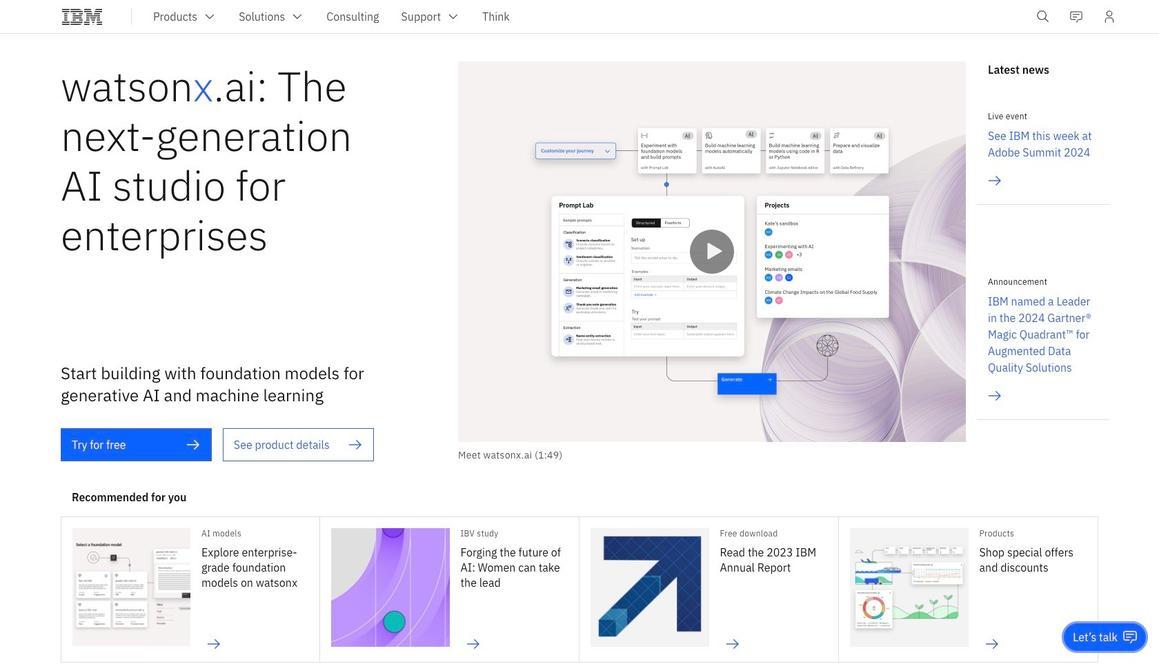 Task type: describe. For each thing, give the bounding box(es) containing it.
let's talk element
[[1074, 630, 1118, 645]]



Task type: vqa. For each thing, say whether or not it's contained in the screenshot.
your privacy choices "ELEMENT"
no



